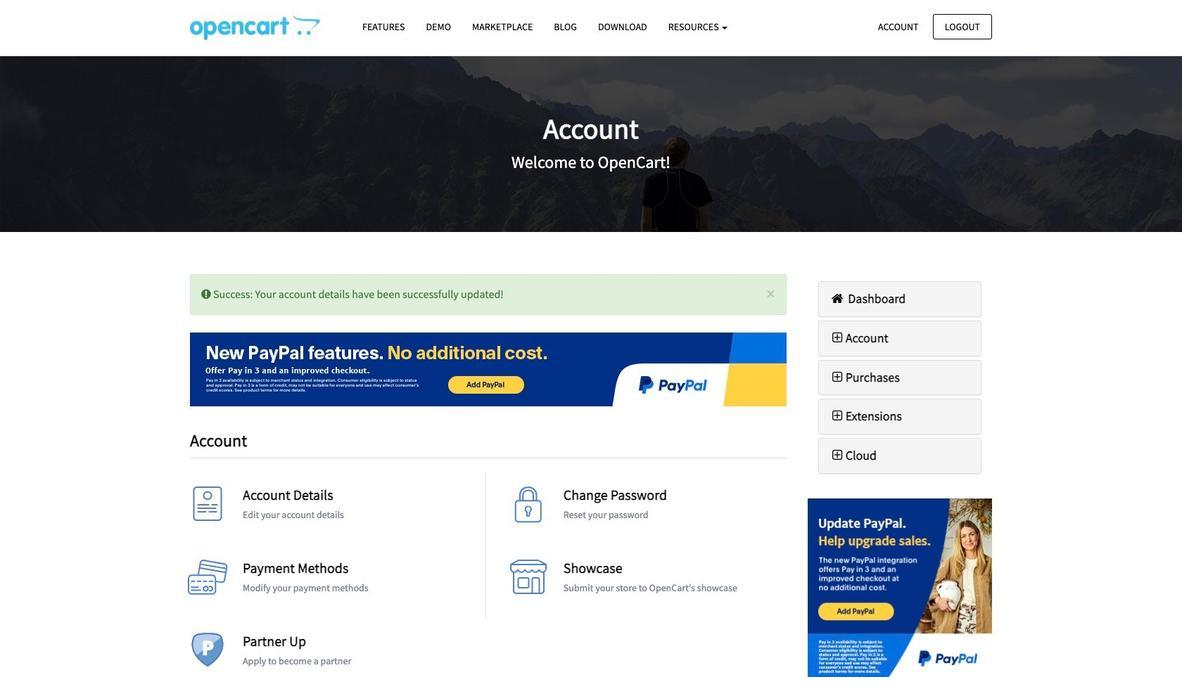 Task type: describe. For each thing, give the bounding box(es) containing it.
2 plus square o image from the top
[[829, 450, 845, 462]]

0 vertical spatial paypal image
[[190, 333, 786, 406]]

1 vertical spatial paypal image
[[807, 499, 992, 678]]

opencart - your account image
[[190, 15, 320, 40]]

showcase image
[[507, 560, 549, 602]]



Task type: locate. For each thing, give the bounding box(es) containing it.
1 vertical spatial plus square o image
[[829, 450, 845, 462]]

0 horizontal spatial paypal image
[[190, 333, 786, 406]]

payment methods image
[[186, 560, 229, 602]]

1 plus square o image from the top
[[829, 332, 845, 345]]

2 plus square o image from the top
[[829, 410, 845, 423]]

home image
[[829, 293, 845, 305]]

apply to become a partner image
[[186, 633, 229, 676]]

plus square o image
[[829, 371, 845, 384], [829, 410, 845, 423]]

paypal image
[[190, 333, 786, 406], [807, 499, 992, 678]]

1 horizontal spatial paypal image
[[807, 499, 992, 678]]

1 plus square o image from the top
[[829, 371, 845, 384]]

0 vertical spatial plus square o image
[[829, 371, 845, 384]]

0 vertical spatial plus square o image
[[829, 332, 845, 345]]

exclamation circle image
[[201, 288, 211, 300]]

change password image
[[507, 487, 549, 529]]

plus square o image
[[829, 332, 845, 345], [829, 450, 845, 462]]

account image
[[186, 487, 229, 529]]

1 vertical spatial plus square o image
[[829, 410, 845, 423]]



Task type: vqa. For each thing, say whether or not it's contained in the screenshot.
plus square o image
yes



